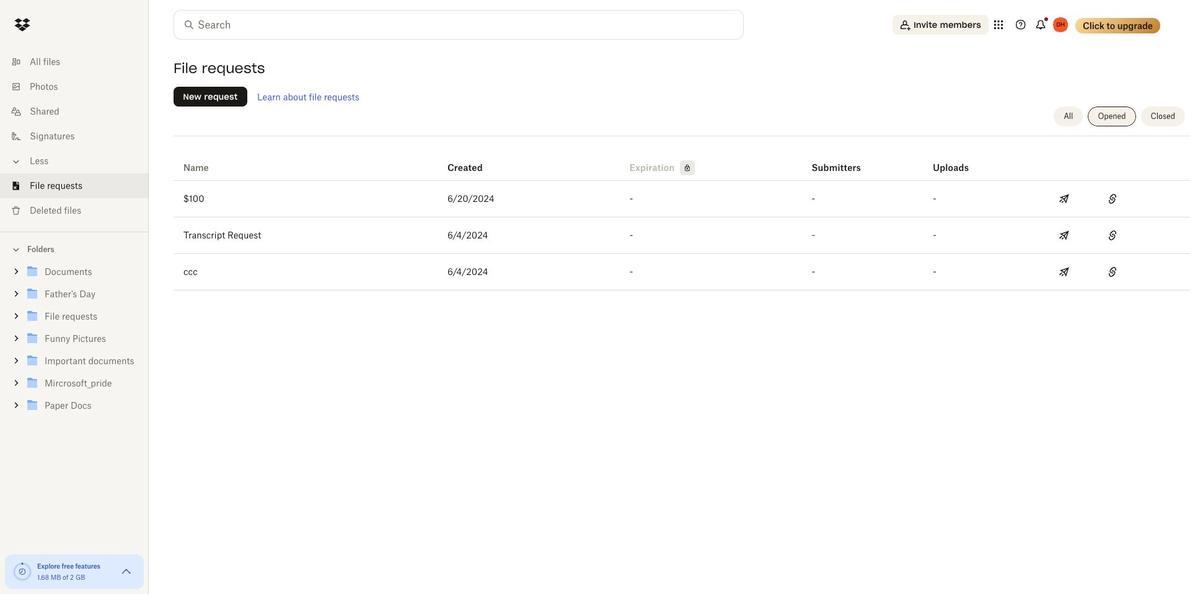 Task type: locate. For each thing, give the bounding box(es) containing it.
send email image
[[1057, 228, 1072, 243]]

0 vertical spatial send email image
[[1057, 192, 1072, 207]]

1 vertical spatial copy link image
[[1106, 228, 1121, 243]]

send email image
[[1057, 192, 1072, 207], [1057, 265, 1072, 280]]

2 copy link image from the top
[[1106, 228, 1121, 243]]

table
[[174, 141, 1191, 291]]

0 horizontal spatial column header
[[812, 146, 862, 176]]

0 vertical spatial cell
[[1142, 181, 1191, 217]]

1 cell from the top
[[1142, 181, 1191, 217]]

column header
[[812, 146, 862, 176], [933, 146, 983, 176]]

cell for third row from the bottom of the page
[[1142, 181, 1191, 217]]

cell
[[1142, 181, 1191, 217], [1142, 254, 1191, 290]]

copy link image
[[1106, 192, 1121, 207], [1106, 228, 1121, 243]]

1 horizontal spatial column header
[[933, 146, 983, 176]]

row group
[[174, 181, 1191, 291]]

cell for fourth row
[[1142, 254, 1191, 290]]

list item
[[0, 174, 149, 198]]

dropbox image
[[10, 12, 35, 37]]

1 vertical spatial cell
[[1142, 254, 1191, 290]]

send email image up send email image
[[1057, 192, 1072, 207]]

1 row from the top
[[174, 141, 1191, 181]]

copy link image for send email image
[[1106, 228, 1121, 243]]

row
[[174, 141, 1191, 181], [174, 181, 1191, 218], [174, 218, 1191, 254], [174, 254, 1191, 291]]

4 row from the top
[[174, 254, 1191, 291]]

quota usage progress bar
[[12, 562, 32, 582]]

2 column header from the left
[[933, 146, 983, 176]]

send email image down send email image
[[1057, 265, 1072, 280]]

group
[[0, 259, 149, 427]]

list
[[0, 42, 149, 232]]

1 send email image from the top
[[1057, 192, 1072, 207]]

Search text field
[[198, 17, 718, 32]]

1 vertical spatial send email image
[[1057, 265, 1072, 280]]

0 vertical spatial copy link image
[[1106, 192, 1121, 207]]

1 copy link image from the top
[[1106, 192, 1121, 207]]

2 cell from the top
[[1142, 254, 1191, 290]]



Task type: vqa. For each thing, say whether or not it's contained in the screenshot.
the bottom Send email image
yes



Task type: describe. For each thing, give the bounding box(es) containing it.
copy link image for 2nd send email icon from the bottom
[[1106, 192, 1121, 207]]

2 send email image from the top
[[1057, 265, 1072, 280]]

3 row from the top
[[174, 218, 1191, 254]]

quota usage image
[[12, 562, 32, 582]]

pro trial element
[[675, 161, 695, 176]]

2 row from the top
[[174, 181, 1191, 218]]

1 column header from the left
[[812, 146, 862, 176]]

copy link image
[[1106, 265, 1121, 280]]

less image
[[10, 156, 22, 168]]



